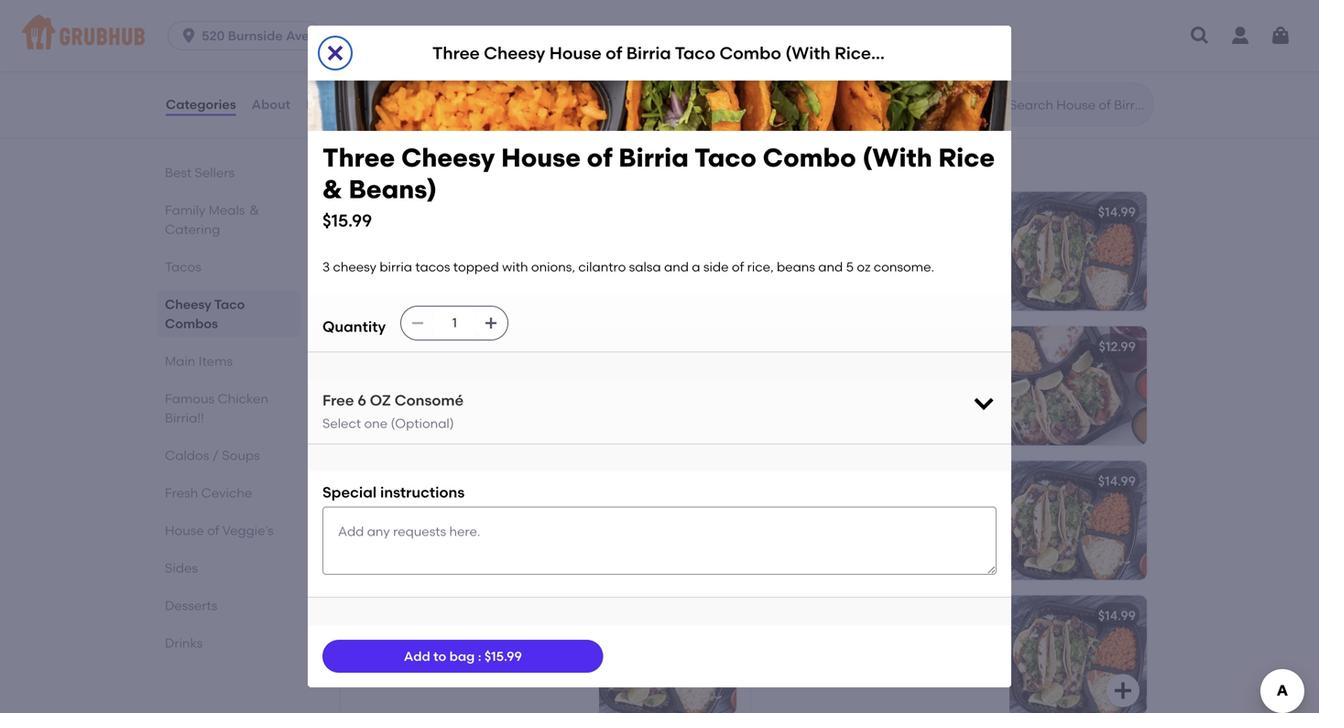 Task type: locate. For each thing, give the bounding box(es) containing it.
0 horizontal spatial cheesy taco combos
[[165, 297, 245, 332]]

salsa down carnitas
[[860, 653, 892, 668]]

a for three cheesy house of birria taco combo (carnitas) image on the right of page
[[923, 653, 931, 668]]

corn
[[381, 30, 409, 46]]

consome. left ,
[[874, 259, 934, 275]]

beans. for pastor
[[381, 671, 423, 687]]

tacos
[[165, 259, 201, 275], [594, 339, 631, 354], [946, 473, 983, 489]]

1 horizontal spatial tacos
[[594, 339, 631, 354]]

soups
[[222, 448, 260, 464]]

cheesy
[[484, 43, 545, 63], [401, 142, 495, 173], [337, 149, 408, 172], [391, 208, 437, 223], [165, 297, 211, 312], [391, 339, 437, 354], [391, 473, 437, 489], [801, 473, 848, 489], [801, 608, 848, 624]]

bag
[[449, 649, 475, 664]]

salsa inside 3 birria tacos with rice and beans topped with onions, cilantro , salsa  ( no cheese)
[[944, 249, 976, 264]]

with inside the 3 cheesy pastor tacos topped with onions, cilantro salsa and a side of rice, beans.
[[539, 634, 565, 650]]

cheesy for three cheesy house of birria tacos (pollo) image
[[773, 499, 816, 515]]

1 horizontal spatial rice
[[840, 365, 863, 380]]

cheesy inside 3 cheesy birria tacos topped with onions, cilantro salsa and a side of rice, beans and 5 oz consome.
[[362, 234, 406, 249]]

rice
[[875, 230, 899, 246], [447, 365, 470, 380], [840, 365, 863, 380]]

rice up included
[[840, 365, 863, 380]]

cheesy down seller
[[391, 208, 437, 223]]

$15.99 inside three cheesy house of birria taco combo (with rice & beans) $15.99
[[322, 211, 372, 231]]

beans)
[[892, 43, 950, 63], [349, 174, 437, 205], [1019, 204, 1062, 220], [700, 208, 743, 223], [715, 339, 759, 354], [1064, 339, 1107, 354]]

no inside 3 cheesy tacos rice and beans  no meat
[[542, 365, 558, 380]]

salsa right ,
[[944, 249, 976, 264]]

tacos inside the 3 cheesy pastor tacos topped with onions, cilantro salsa and a side of rice, beans.
[[452, 634, 487, 650]]

1 vertical spatial svg image
[[411, 316, 425, 331]]

a inside 3 cheesy asada tacos topped with onions, cilantro salsa and a side of rice, beans.
[[512, 518, 521, 534]]

three house of birria tacos (with rice ＆ beans) image
[[1010, 192, 1147, 311]]

3 inside 3 cheesy asada tacos topped with onions, cilantro salsa and a side of rice, beans.
[[352, 499, 359, 515]]

no down 'three cheesy meatless house of birria tacos (with rice & beans)'
[[542, 365, 558, 380]]

salsa down three cheesy house of birria tacos (pollo)
[[860, 518, 892, 534]]

rice, for the 'three cheesy house of birria taco combo (al pastor)' 'image'
[[352, 671, 378, 687]]

beans. for asada
[[381, 537, 423, 552]]

side down three cheesy house of birria tacos (pollo)
[[934, 518, 960, 534]]

beans. down add
[[381, 671, 423, 687]]

beans. down carnitas
[[792, 671, 833, 687]]

tacos inside 3 cheesy tacos rice and beans  no meat
[[409, 365, 444, 380]]

three house of birria taco combo (with rice ＆ beans) image
[[1010, 326, 1147, 446]]

3 inside 3 cheesy carnitas tacos topped with onions, cilantro salsa and a side of rice, beans.
[[762, 634, 770, 650]]

beans
[[930, 230, 968, 246], [777, 259, 815, 275], [381, 271, 420, 286], [501, 365, 539, 380], [894, 365, 932, 380]]

side inside 3 cheesy carnitas tacos topped with onions, cilantro salsa and a side of rice, beans.
[[934, 653, 960, 668]]

2 horizontal spatial rice
[[875, 230, 899, 246]]

instructions
[[380, 484, 465, 502]]

taco
[[675, 43, 715, 63], [694, 142, 757, 173], [412, 149, 460, 172], [535, 208, 566, 223], [214, 297, 245, 312], [896, 339, 927, 354], [589, 473, 620, 489], [946, 608, 976, 624]]

best left seller
[[363, 185, 386, 199]]

svg image inside "520 burnside ave" button
[[180, 27, 198, 45]]

drinks
[[165, 636, 203, 651]]

0 horizontal spatial rice
[[447, 365, 470, 380]]

beans. down pollo
[[792, 537, 833, 552]]

topped inside 3 birria tacos with rice and beans topped with onions, cilantro , salsa  ( no cheese)
[[762, 249, 808, 264]]

one corn tortilla with melted cheese and our fresh pollo.
[[352, 30, 576, 65]]

cheesy inside 3 cheesy asada tacos topped with onions, cilantro salsa and a side of rice, beans.
[[362, 499, 406, 515]]

3 inside 3 cheesy tacos rice and beans  no meat
[[352, 365, 359, 380]]

cheesy inside 3 cheesy pollo tacos topped with onions, cilantro salsa and a side of rice, beans.
[[773, 499, 816, 515]]

,
[[938, 249, 941, 264]]

cheesy for three cheesy meatless house of birria tacos (with rice & beans) image
[[362, 365, 406, 380]]

beans. inside 3 cheesy pollo tacos topped with onions, cilantro salsa and a side of rice, beans.
[[792, 537, 833, 552]]

cilantro inside 3 cheesy asada tacos topped with onions, cilantro salsa and a side of rice, beans.
[[399, 518, 446, 534]]

0 vertical spatial cheesy taco combos
[[337, 149, 545, 172]]

about
[[252, 97, 290, 112]]

cheesy inside the 3 cheesy pastor tacos topped with onions, cilantro salsa and a side of rice, beans.
[[362, 634, 406, 650]]

beans.
[[381, 537, 423, 552], [792, 537, 833, 552], [381, 671, 423, 687], [792, 671, 833, 687]]

1 horizontal spatial ＆
[[1003, 204, 1016, 220]]

side inside 3 cheesy pollo tacos topped with onions, cilantro salsa and a side of rice, beans.
[[934, 518, 960, 534]]

0 horizontal spatial combos
[[165, 316, 218, 332]]

1 horizontal spatial no
[[762, 267, 778, 283]]

0 vertical spatial combos
[[464, 149, 545, 172]]

tacos inside 3 tacos with rice and beans  - drink not included
[[773, 365, 808, 380]]

1 vertical spatial no
[[542, 365, 558, 380]]

$14.99 for three house of birria tacos (with rice ＆ beans)
[[1098, 204, 1136, 220]]

1 horizontal spatial best
[[363, 185, 386, 199]]

cheesy up main
[[165, 297, 211, 312]]

reviews button
[[305, 71, 358, 137]]

3 for the 'three cheesy house of birria taco combo (al pastor)' 'image'
[[352, 634, 359, 650]]

combo
[[720, 43, 781, 63], [763, 142, 856, 173], [569, 208, 616, 223], [930, 339, 977, 354], [623, 473, 670, 489], [979, 608, 1026, 624]]

oz
[[370, 392, 391, 409]]

topped inside 3 cheesy carnitas tacos topped with onions, cilantro salsa and a side of rice, beans.
[[911, 634, 957, 650]]

beans. inside the 3 cheesy pastor tacos topped with onions, cilantro salsa and a side of rice, beans.
[[381, 671, 423, 687]]

Special instructions text field
[[322, 507, 997, 575]]

onions, inside 3 birria tacos with rice and beans topped with onions, cilantro , salsa  ( no cheese)
[[840, 249, 884, 264]]

3 cheesy birria tacos topped with onions, cilantro salsa and a side of rice, beans and 5 oz consome. up input item quantity number field in the top of the page
[[352, 234, 565, 286]]

1 vertical spatial $15.99
[[484, 649, 522, 664]]

a inside the 3 cheesy pastor tacos topped with onions, cilantro salsa and a side of rice, beans.
[[512, 653, 521, 668]]

rice, inside the 3 cheesy pastor tacos topped with onions, cilantro salsa and a side of rice, beans.
[[352, 671, 378, 687]]

cheesy left carnitas
[[773, 634, 816, 650]]

＆
[[248, 202, 261, 218], [1003, 204, 1016, 220], [1048, 339, 1061, 354]]

$15.99 down 'best seller'
[[322, 211, 372, 231]]

3 inside 3 birria tacos with rice and beans topped with onions, cilantro , salsa  ( no cheese)
[[762, 230, 770, 246]]

consome.
[[874, 259, 934, 275], [478, 271, 539, 286]]

svg image left one
[[324, 42, 346, 64]]

rice, inside 3 cheesy pollo tacos topped with onions, cilantro salsa and a side of rice, beans.
[[762, 537, 789, 552]]

rice
[[835, 43, 871, 63], [938, 142, 995, 173], [972, 204, 1000, 220], [656, 208, 684, 223], [672, 339, 699, 354], [1017, 339, 1045, 354]]

svg image
[[1189, 25, 1211, 47], [1270, 25, 1292, 47], [180, 27, 198, 45], [702, 76, 724, 98], [484, 316, 499, 331], [971, 390, 997, 416], [1112, 680, 1134, 702]]

0 horizontal spatial tacos
[[165, 259, 201, 275]]

oz up input item quantity number field in the top of the page
[[461, 271, 475, 286]]

consome. up meatless
[[478, 271, 539, 286]]

combos
[[464, 149, 545, 172], [165, 316, 218, 332]]

a inside 3 cheesy pollo tacos topped with onions, cilantro salsa and a side of rice, beans.
[[923, 518, 931, 534]]

three cheesy house of birria taco combo (with rice & beans) image
[[599, 192, 737, 311]]

1 horizontal spatial cheesy taco combos
[[337, 149, 545, 172]]

topped inside the 3 cheesy pastor tacos topped with onions, cilantro salsa and a side of rice, beans.
[[490, 634, 536, 650]]

pastor
[[409, 634, 449, 650]]

0 horizontal spatial no
[[542, 365, 558, 380]]

categories button
[[165, 71, 237, 137]]

rice inside 3 tacos with rice and beans  - drink not included
[[840, 365, 863, 380]]

0 horizontal spatial ＆
[[248, 202, 261, 218]]

side up 'three cheesy meatless house of birria tacos (with rice & beans)'
[[524, 252, 549, 268]]

no left cheese) at the right of page
[[762, 267, 778, 283]]

rice, inside 3 cheesy carnitas tacos topped with onions, cilantro salsa and a side of rice, beans.
[[762, 671, 789, 687]]

520
[[202, 28, 225, 44]]

onions, inside the 3 cheesy pastor tacos topped with onions, cilantro salsa and a side of rice, beans.
[[352, 653, 396, 668]]

0 horizontal spatial best
[[165, 165, 192, 180]]

and inside the 3 cheesy pastor tacos topped with onions, cilantro salsa and a side of rice, beans.
[[485, 653, 509, 668]]

with inside 3 cheesy birria tacos topped with onions, cilantro salsa and a side of rice, beans and 5 oz consome.
[[531, 234, 557, 249]]

birria inside 3 birria tacos with rice and beans topped with onions, cilantro , salsa  ( no cheese)
[[773, 230, 805, 246]]

3 birria tacos with rice and beans topped with onions, cilantro , salsa  ( no cheese)
[[762, 230, 984, 283]]

0 vertical spatial best
[[165, 165, 192, 180]]

sides
[[165, 561, 198, 576]]

side inside the 3 cheesy pastor tacos topped with onions, cilantro salsa and a side of rice, beans.
[[524, 653, 549, 668]]

house
[[549, 43, 602, 63], [501, 142, 581, 173], [801, 204, 841, 220], [440, 208, 480, 223], [500, 339, 539, 354], [801, 339, 841, 354], [440, 473, 480, 489], [851, 473, 890, 489], [165, 523, 204, 539], [851, 608, 890, 624]]

$14.99 for three cheesy house of birria taco combo (carnitas)
[[1098, 608, 1136, 624]]

2 vertical spatial tacos
[[946, 473, 983, 489]]

cheesy left pastor at the left bottom
[[362, 634, 406, 650]]

1 vertical spatial three cheesy house of birria taco combo (with rice & beans)
[[352, 208, 743, 223]]

cheesy taco combos up main items
[[165, 297, 245, 332]]

rice inside 3 birria tacos with rice and beans topped with onions, cilantro , salsa  ( no cheese)
[[875, 230, 899, 246]]

1 horizontal spatial $15.99
[[484, 649, 522, 664]]

0 horizontal spatial $15.99
[[322, 211, 372, 231]]

ave
[[286, 28, 309, 44]]

rice inside 3 cheesy tacos rice and beans  no meat
[[447, 365, 470, 380]]

rice, inside 3 cheesy asada tacos topped with onions, cilantro salsa and a side of rice, beans.
[[352, 537, 378, 552]]

cheesy inside 3 cheesy tacos rice and beans  no meat
[[362, 365, 406, 380]]

0 horizontal spatial svg image
[[324, 42, 346, 64]]

2 horizontal spatial ＆
[[1048, 339, 1061, 354]]

2 horizontal spatial tacos
[[946, 473, 983, 489]]

sellers
[[195, 165, 235, 180]]

side
[[524, 252, 549, 268], [703, 259, 729, 275], [524, 518, 549, 534], [934, 518, 960, 534], [524, 653, 549, 668], [934, 653, 960, 668]]

and inside 'one corn tortilla with melted cheese and our fresh pollo.'
[[352, 49, 376, 65]]

cheesy left asada
[[362, 499, 406, 515]]

desserts
[[165, 598, 217, 614]]

not
[[762, 383, 783, 399]]

salsa right the to
[[450, 653, 482, 668]]

0 vertical spatial no
[[762, 267, 778, 283]]

beans. down asada
[[381, 537, 423, 552]]

/
[[212, 448, 219, 464]]

drink
[[944, 365, 975, 380]]

cheesy left pollo
[[773, 499, 816, 515]]

cheesy down 'best seller'
[[362, 234, 406, 249]]

oz right cheese) at the right of page
[[857, 259, 871, 275]]

three cheesy house of birria tacos (pollo) image
[[1010, 461, 1147, 580]]

family meals ＆ catering
[[165, 202, 261, 237]]

a
[[512, 252, 521, 268], [692, 259, 700, 275], [512, 518, 521, 534], [923, 518, 931, 534], [512, 653, 521, 668], [923, 653, 931, 668]]

onions, inside 3 cheesy carnitas tacos topped with onions, cilantro salsa and a side of rice, beans.
[[762, 653, 806, 668]]

a inside 3 cheesy carnitas tacos topped with onions, cilantro salsa and a side of rice, beans.
[[923, 653, 931, 668]]

beans. for carnitas
[[792, 671, 833, 687]]

consomé
[[395, 392, 464, 409]]

3 inside 3 tacos with rice and beans  - drink not included
[[762, 365, 770, 380]]

0 vertical spatial tacos
[[165, 259, 201, 275]]

topped
[[483, 234, 528, 249], [762, 249, 808, 264], [453, 259, 499, 275], [490, 499, 536, 515], [891, 499, 937, 515], [490, 634, 536, 650], [911, 634, 957, 650]]

$14.99
[[1098, 204, 1136, 220], [688, 339, 726, 354], [1098, 473, 1136, 489], [1098, 608, 1136, 624]]

1 horizontal spatial oz
[[857, 259, 871, 275]]

$15.99
[[322, 211, 372, 231], [484, 649, 522, 664]]

burnside
[[228, 28, 283, 44]]

onions, inside 3 cheesy asada tacos topped with onions, cilantro salsa and a side of rice, beans.
[[352, 518, 396, 534]]

0 vertical spatial $15.99
[[322, 211, 372, 231]]

cilantro
[[887, 249, 935, 264], [399, 252, 446, 268], [578, 259, 626, 275], [399, 518, 446, 534], [809, 518, 857, 534], [399, 653, 446, 668], [809, 653, 857, 668]]

rice for three cheesy meatless house of birria tacos (with rice & beans)
[[447, 365, 470, 380]]

family
[[165, 202, 206, 218]]

salsa inside 3 cheesy pollo tacos topped with onions, cilantro salsa and a side of rice, beans.
[[860, 518, 892, 534]]

$15.99 right :
[[484, 649, 522, 664]]

rice down meatless
[[447, 365, 470, 380]]

rice down three house of birria tacos (with rice ＆ beans)
[[875, 230, 899, 246]]

1 horizontal spatial svg image
[[411, 316, 425, 331]]

side inside 3 cheesy asada tacos topped with onions, cilantro salsa and a side of rice, beans.
[[524, 518, 549, 534]]

cheesy inside three cheesy house of birria taco combo (with rice & beans) $15.99
[[401, 142, 495, 173]]

rice, for three cheesy house of birria tacos (pollo) image
[[762, 537, 789, 552]]

with inside 3 tacos with rice and beans  - drink not included
[[811, 365, 837, 380]]

with inside 3 cheesy asada tacos topped with onions, cilantro salsa and a side of rice, beans.
[[539, 499, 565, 515]]

svg image left input item quantity number field in the top of the page
[[411, 316, 425, 331]]

3 inside 3 cheesy pollo tacos topped with onions, cilantro salsa and a side of rice, beans.
[[762, 499, 770, 515]]

pollo
[[819, 499, 850, 515]]

Input item quantity number field
[[434, 307, 475, 340]]

beans. for pollo
[[792, 537, 833, 552]]

best left "sellers" on the top
[[165, 165, 192, 180]]

3
[[762, 230, 770, 246], [352, 234, 359, 249], [322, 259, 330, 275], [352, 365, 359, 380], [762, 365, 770, 380], [352, 499, 359, 515], [762, 499, 770, 515], [352, 634, 359, 650], [762, 634, 770, 650]]

3 tacos with rice and beans  - drink not included
[[762, 365, 975, 399]]

3 for three cheesy house of birria (asada) taco combo image on the bottom of the page
[[352, 499, 359, 515]]

of inside 3 cheesy asada tacos topped with onions, cilantro salsa and a side of rice, beans.
[[552, 518, 565, 534]]

cheesy up pollo
[[801, 473, 848, 489]]

cilantro inside 3 cheesy carnitas tacos topped with onions, cilantro salsa and a side of rice, beans.
[[809, 653, 857, 668]]

three cheesy house of birria taco combo (with rice & beans)
[[432, 43, 950, 63], [352, 208, 743, 223]]

cheesy taco combos
[[337, 149, 545, 172], [165, 297, 245, 332]]

cheesy right the pollo.
[[484, 43, 545, 63]]

no
[[762, 267, 778, 283], [542, 365, 558, 380]]

salsa down instructions
[[450, 518, 482, 534]]

salsa inside 3 cheesy carnitas tacos topped with onions, cilantro salsa and a side of rice, beans.
[[860, 653, 892, 668]]

cheesy for the 'three cheesy house of birria taco combo (al pastor)' 'image'
[[362, 634, 406, 650]]

of
[[606, 43, 622, 63], [587, 142, 612, 173], [844, 204, 856, 220], [483, 208, 495, 223], [552, 252, 565, 268], [732, 259, 744, 275], [542, 339, 555, 354], [844, 339, 856, 354], [483, 473, 495, 489], [893, 473, 906, 489], [552, 518, 565, 534], [963, 518, 975, 534], [207, 523, 219, 539], [893, 608, 906, 624], [552, 653, 565, 668], [963, 653, 975, 668]]

about button
[[251, 71, 291, 137]]

1 vertical spatial best
[[363, 185, 386, 199]]

of inside 3 cheesy carnitas tacos topped with onions, cilantro salsa and a side of rice, beans.
[[963, 653, 975, 668]]

beans. inside 3 cheesy carnitas tacos topped with onions, cilantro salsa and a side of rice, beans.
[[792, 671, 833, 687]]

3 for three cheesy meatless house of birria tacos (with rice & beans) image
[[352, 365, 359, 380]]

3 inside the 3 cheesy pastor tacos topped with onions, cilantro salsa and a side of rice, beans.
[[352, 634, 359, 650]]

three cheesy house of birria (asada) taco combo image
[[599, 461, 737, 580]]

1 vertical spatial combos
[[165, 316, 218, 332]]

and
[[352, 49, 376, 65], [902, 230, 926, 246], [485, 252, 509, 268], [664, 259, 689, 275], [818, 259, 843, 275], [423, 271, 448, 286], [473, 365, 498, 380], [866, 365, 891, 380], [485, 518, 509, 534], [895, 518, 920, 534], [485, 653, 509, 668], [895, 653, 920, 668]]

three cheesy meatless house of birria tacos (with rice & beans)
[[352, 339, 759, 354]]

cheesy taco combos up seller
[[337, 149, 545, 172]]

(with
[[785, 43, 831, 63], [862, 142, 932, 173], [935, 204, 969, 220], [619, 208, 653, 223], [635, 339, 669, 354], [980, 339, 1014, 354]]

side down (asada)
[[524, 518, 549, 534]]

5
[[846, 259, 854, 275], [451, 271, 458, 286]]

side right :
[[524, 653, 549, 668]]

svg image
[[324, 42, 346, 64], [411, 316, 425, 331]]

tacos inside 3 cheesy pollo tacos topped with onions, cilantro salsa and a side of rice, beans.
[[853, 499, 888, 515]]

beans. inside 3 cheesy asada tacos topped with onions, cilantro salsa and a side of rice, beans.
[[381, 537, 423, 552]]

items
[[199, 354, 233, 369]]

cheesy inside 3 cheesy carnitas tacos topped with onions, cilantro salsa and a side of rice, beans.
[[773, 634, 816, 650]]

three cheesy house of birria taco combo (al pastor) image
[[599, 596, 737, 714]]

cheesy up meat
[[362, 365, 406, 380]]

cheesy up asada
[[391, 473, 437, 489]]

birria up cheese) at the right of page
[[773, 230, 805, 246]]

5 up input item quantity number field in the top of the page
[[451, 271, 458, 286]]

rice, for three cheesy house of birria taco combo (carnitas) image on the right of page
[[762, 671, 789, 687]]

included
[[786, 383, 840, 399]]

three cheesy house of birria tacos (pollo)
[[762, 473, 1026, 489]]

melted
[[485, 30, 529, 46]]

3 cheesy birria tacos topped with onions, cilantro salsa and a side of rice, beans and 5 oz consome.
[[352, 234, 565, 286], [322, 259, 934, 275]]

side down three cheesy house of birria taco combo (carnitas)
[[934, 653, 960, 668]]

no inside 3 birria tacos with rice and beans topped with onions, cilantro , salsa  ( no cheese)
[[762, 267, 778, 283]]

and inside 3 cheesy carnitas tacos topped with onions, cilantro salsa and a side of rice, beans.
[[895, 653, 920, 668]]

side for the 'three cheesy house of birria taco combo (al pastor)' 'image'
[[524, 653, 549, 668]]

side for three cheesy house of birria tacos (pollo) image
[[934, 518, 960, 534]]

5 right cheese) at the right of page
[[846, 259, 854, 275]]

cheesy up seller
[[401, 142, 495, 173]]

best seller
[[363, 185, 419, 199]]



Task type: describe. For each thing, give the bounding box(es) containing it.
3 cheesy birria tacos topped with onions, cilantro salsa and a side of rice, beans and 5 oz consome. down three cheesy house of birria taco combo (with rice & beans) $15.99
[[322, 259, 934, 275]]

main navigation navigation
[[0, 0, 1319, 71]]

three house of birria tacos (with rice ＆ beans)
[[762, 204, 1062, 220]]

cilantro inside 3 cheesy pollo tacos topped with onions, cilantro salsa and a side of rice, beans.
[[809, 518, 857, 534]]

seller
[[389, 185, 419, 199]]

our
[[380, 49, 400, 65]]

3 cheesy asada tacos topped with onions, cilantro salsa and a side of rice, beans.
[[352, 499, 565, 552]]

tacos inside 3 cheesy birria tacos topped with onions, cilantro salsa and a side of rice, beans and 5 oz consome.
[[445, 234, 479, 249]]

three house of birria taco combo (with rice ＆ beans)
[[762, 339, 1107, 354]]

0 horizontal spatial oz
[[461, 271, 475, 286]]

with inside 3 cheesy pollo tacos topped with onions, cilantro salsa and a side of rice, beans.
[[940, 499, 966, 515]]

free
[[322, 392, 354, 409]]

cheesy for three cheesy house of birria (asada) taco combo image on the bottom of the page
[[362, 499, 406, 515]]

to
[[433, 649, 446, 664]]

fresh
[[403, 49, 434, 65]]

3 cheesy pastor tacos topped with onions, cilantro salsa and a side of rice, beans. button
[[341, 596, 737, 714]]

caldos / soups
[[165, 448, 260, 464]]

1 horizontal spatial consome.
[[874, 259, 934, 275]]

reviews
[[306, 97, 357, 112]]

one corn tortilla with melted cheese and our fresh pollo. button
[[341, 0, 737, 111]]

three cheesy house of birria (asada) taco combo
[[352, 473, 670, 489]]

rice, for three cheesy house of birria (asada) taco combo image on the bottom of the page
[[352, 537, 378, 552]]

famous
[[165, 391, 214, 407]]

with inside 'one corn tortilla with melted cheese and our fresh pollo.'
[[456, 30, 482, 46]]

beans inside 3 tacos with rice and beans  - drink not included
[[894, 365, 932, 380]]

＆ inside family meals ＆ catering
[[248, 202, 261, 218]]

tacos inside 3 birria tacos with rice and beans topped with onions, cilantro , salsa  ( no cheese)
[[808, 230, 843, 246]]

house of veggie's
[[165, 523, 274, 539]]

main items
[[165, 354, 233, 369]]

3 cheesy pollo tacos topped with onions, cilantro salsa and a side of rice, beans.
[[762, 499, 975, 552]]

fresh ceviche
[[165, 486, 252, 501]]

taco inside three cheesy house of birria taco combo (with rice & beans) $15.99
[[694, 142, 757, 173]]

(
[[979, 249, 984, 264]]

search icon image
[[980, 93, 1002, 115]]

salsa inside the 3 cheesy pastor tacos topped with onions, cilantro salsa and a side of rice, beans.
[[450, 653, 482, 668]]

cheesy up 'quantity'
[[333, 259, 376, 275]]

beans inside 3 birria tacos with rice and beans topped with onions, cilantro , salsa  ( no cheese)
[[930, 230, 968, 246]]

meat
[[352, 383, 385, 399]]

cheesy up carnitas
[[801, 608, 848, 624]]

side for three cheesy house of birria (asada) taco combo image on the bottom of the page
[[524, 518, 549, 534]]

520 burnside ave button
[[168, 21, 329, 50]]

0 vertical spatial svg image
[[324, 42, 346, 64]]

meatless
[[440, 339, 496, 354]]

one
[[364, 416, 388, 431]]

caldos
[[165, 448, 209, 464]]

0 horizontal spatial 5
[[451, 271, 458, 286]]

cheese)
[[781, 267, 830, 283]]

salsa inside 3 cheesy asada tacos topped with onions, cilantro salsa and a side of rice, beans.
[[450, 518, 482, 534]]

add to bag : $15.99
[[404, 649, 522, 664]]

asada
[[409, 499, 449, 515]]

a for three cheesy house of birria (asada) taco combo image on the bottom of the page
[[512, 518, 521, 534]]

three cheesy house of birria taco combo (with rice & beans) $15.99
[[322, 142, 1001, 231]]

birria inside three cheesy house of birria taco combo (with rice & beans) $15.99
[[619, 142, 689, 173]]

1 vertical spatial cheesy taco combos
[[165, 297, 245, 332]]

-
[[935, 365, 941, 380]]

tacos inside 3 cheesy asada tacos topped with onions, cilantro salsa and a side of rice, beans.
[[452, 499, 487, 515]]

best sellers
[[165, 165, 235, 180]]

$14.99 for three cheesy house of birria tacos (pollo)
[[1098, 473, 1136, 489]]

three cheesy meatless house of birria tacos (with rice & beans) image
[[599, 326, 737, 446]]

3 for three house of birria tacos (with rice ＆ beans) image
[[762, 230, 770, 246]]

special
[[322, 484, 377, 502]]

1 horizontal spatial 5
[[846, 259, 854, 275]]

Search House of Birria  search field
[[1008, 96, 1148, 114]]

three cheesy house of birria taco combo (carnitas) image
[[1010, 596, 1147, 714]]

topped inside 3 cheesy pollo tacos topped with onions, cilantro salsa and a side of rice, beans.
[[891, 499, 937, 515]]

520 burnside ave
[[202, 28, 309, 44]]

$12.99
[[1099, 339, 1136, 354]]

0 vertical spatial three cheesy house of birria taco combo (with rice & beans)
[[432, 43, 950, 63]]

salsa up input item quantity number field in the top of the page
[[450, 252, 482, 268]]

3 for three house of birria taco combo (with rice ＆ beans) image
[[762, 365, 770, 380]]

famous chicken birria!!
[[165, 391, 268, 426]]

quantity
[[322, 318, 386, 336]]

three inside three cheesy house of birria taco combo (with rice & beans) $15.99
[[322, 142, 395, 173]]

ceviche
[[201, 486, 252, 501]]

(optional)
[[391, 416, 454, 431]]

categories
[[166, 97, 236, 112]]

cheesy house of birria taco (pollo) image
[[599, 0, 737, 111]]

1 vertical spatial tacos
[[594, 339, 631, 354]]

& inside three cheesy house of birria taco combo (with rice & beans) $15.99
[[322, 174, 343, 205]]

chicken
[[218, 391, 268, 407]]

main
[[165, 354, 195, 369]]

1 horizontal spatial combos
[[464, 149, 545, 172]]

best for best seller
[[363, 185, 386, 199]]

a for three cheesy house of birria tacos (pollo) image
[[923, 518, 931, 534]]

and inside 3 cheesy tacos rice and beans  no meat
[[473, 365, 498, 380]]

(pollo)
[[986, 473, 1026, 489]]

three cheesy house of birria taco combo (carnitas)
[[762, 608, 1093, 624]]

0 horizontal spatial consome.
[[478, 271, 539, 286]]

onions, inside 3 cheesy birria tacos topped with onions, cilantro salsa and a side of rice, beans and 5 oz consome.
[[352, 252, 396, 268]]

birria!!
[[165, 410, 204, 426]]

side for three cheesy house of birria taco combo (carnitas) image on the right of page
[[934, 653, 960, 668]]

side left cheese) at the right of page
[[703, 259, 729, 275]]

3 for three cheesy house of birria tacos (pollo) image
[[762, 499, 770, 515]]

3 cheesy tacos rice and beans  no meat
[[352, 365, 558, 399]]

cilantro inside the 3 cheesy pastor tacos topped with onions, cilantro salsa and a side of rice, beans.
[[399, 653, 446, 668]]

birria up 'quantity'
[[380, 259, 412, 275]]

tortilla
[[412, 30, 453, 46]]

:
[[478, 649, 481, 664]]

catering
[[165, 222, 220, 237]]

cheesy for three cheesy house of birria taco combo (carnitas) image on the right of page
[[773, 634, 816, 650]]

a for the 'three cheesy house of birria taco combo (al pastor)' 'image'
[[512, 653, 521, 668]]

cilantro inside 3 birria tacos with rice and beans topped with onions, cilantro , salsa  ( no cheese)
[[887, 249, 935, 264]]

rice inside three cheesy house of birria taco combo (with rice & beans) $15.99
[[938, 142, 995, 173]]

cheesy up 'best seller'
[[337, 149, 408, 172]]

meals
[[209, 202, 245, 218]]

and inside 3 birria tacos with rice and beans topped with onions, cilantro , salsa  ( no cheese)
[[902, 230, 926, 246]]

salsa down three cheesy house of birria taco combo (with rice & beans) $15.99
[[629, 259, 661, 275]]

(with inside three cheesy house of birria taco combo (with rice & beans) $15.99
[[862, 142, 932, 173]]

birria down seller
[[409, 234, 442, 249]]

of inside three cheesy house of birria taco combo (with rice & beans) $15.99
[[587, 142, 612, 173]]

combo inside three cheesy house of birria taco combo (with rice & beans) $15.99
[[763, 142, 856, 173]]

carnitas
[[819, 634, 870, 650]]

of inside the 3 cheesy pastor tacos topped with onions, cilantro salsa and a side of rice, beans.
[[552, 653, 565, 668]]

3 cheesy carnitas tacos topped with onions, cilantro salsa and a side of rice, beans.
[[762, 634, 986, 687]]

add
[[404, 649, 430, 664]]

6
[[358, 392, 366, 409]]

one
[[352, 30, 378, 46]]

(carnitas)
[[1029, 608, 1093, 624]]

beans inside 3 cheesy tacos rice and beans  no meat
[[501, 365, 539, 380]]

veggie's
[[222, 523, 274, 539]]

of inside 3 cheesy pollo tacos topped with onions, cilantro salsa and a side of rice, beans.
[[963, 518, 975, 534]]

(asada)
[[536, 473, 586, 489]]

topped inside 3 cheesy asada tacos topped with onions, cilantro salsa and a side of rice, beans.
[[490, 499, 536, 515]]

free 6 oz consomé select one (optional)
[[322, 392, 464, 431]]

special instructions
[[322, 484, 465, 502]]

pollo.
[[437, 49, 470, 65]]

onions, inside 3 cheesy pollo tacos topped with onions, cilantro salsa and a side of rice, beans.
[[762, 518, 806, 534]]

rice for three house of birria taco combo (with rice ＆ beans)
[[840, 365, 863, 380]]

select
[[322, 416, 361, 431]]

and inside 3 cheesy asada tacos topped with onions, cilantro salsa and a side of rice, beans.
[[485, 518, 509, 534]]

best for best sellers
[[165, 165, 192, 180]]

cheese
[[532, 30, 576, 46]]

and inside 3 tacos with rice and beans  - drink not included
[[866, 365, 891, 380]]

fresh
[[165, 486, 198, 501]]

3 for three cheesy house of birria taco combo (carnitas) image on the right of page
[[762, 634, 770, 650]]

with inside 3 cheesy carnitas tacos topped with onions, cilantro salsa and a side of rice, beans.
[[960, 634, 986, 650]]

cheesy up 3 cheesy tacos rice and beans  no meat
[[391, 339, 437, 354]]

tacos inside 3 cheesy carnitas tacos topped with onions, cilantro salsa and a side of rice, beans.
[[873, 634, 908, 650]]

house inside three cheesy house of birria taco combo (with rice & beans) $15.99
[[501, 142, 581, 173]]

and inside 3 cheesy pollo tacos topped with onions, cilantro salsa and a side of rice, beans.
[[895, 518, 920, 534]]

beans) inside three cheesy house of birria taco combo (with rice & beans) $15.99
[[349, 174, 437, 205]]

3 cheesy pastor tacos topped with onions, cilantro salsa and a side of rice, beans.
[[352, 634, 565, 687]]



Task type: vqa. For each thing, say whether or not it's contained in the screenshot.
'$12.99' at the top of page
yes



